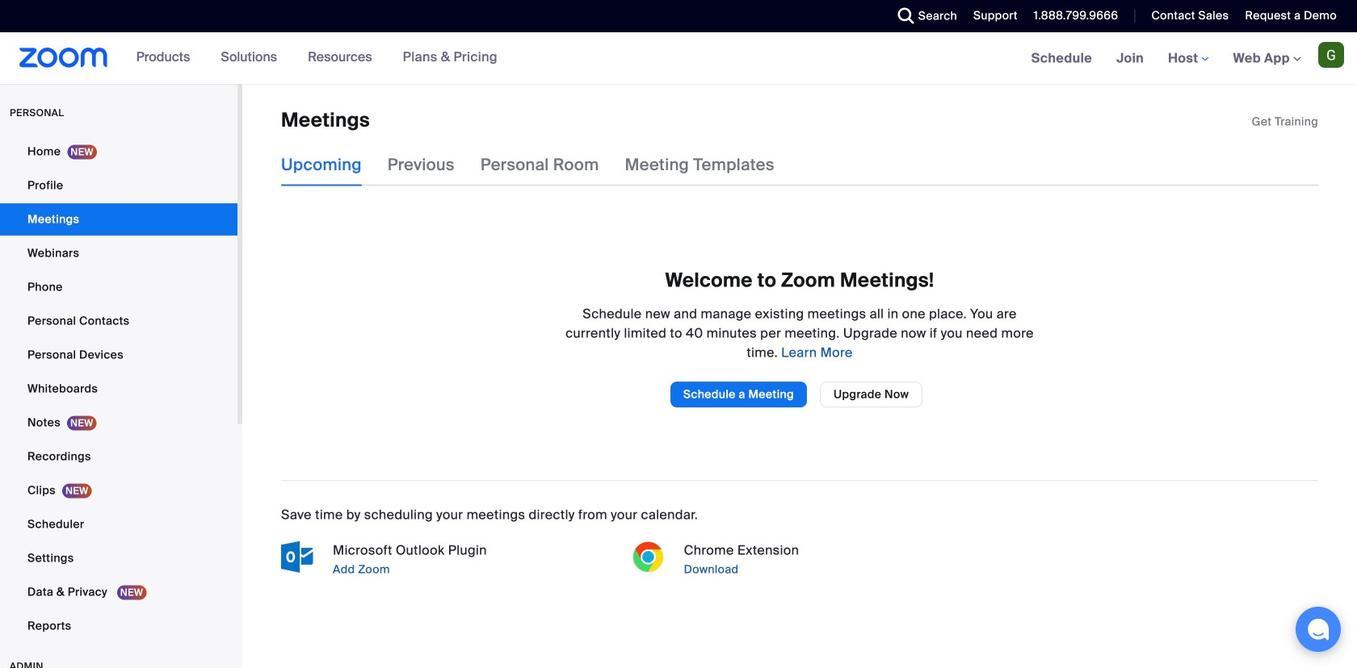 Task type: locate. For each thing, give the bounding box(es) containing it.
open chat image
[[1307, 619, 1330, 641]]

banner
[[0, 32, 1357, 85]]

zoom logo image
[[19, 48, 108, 68]]

profile picture image
[[1318, 42, 1344, 68]]

application
[[1252, 114, 1318, 130]]



Task type: describe. For each thing, give the bounding box(es) containing it.
tabs of meeting tab list
[[281, 144, 800, 186]]

product information navigation
[[124, 32, 510, 84]]

meetings navigation
[[1019, 32, 1357, 85]]

personal menu menu
[[0, 136, 238, 645]]



Task type: vqa. For each thing, say whether or not it's contained in the screenshot.
"Tabs of meeting" tab list
yes



